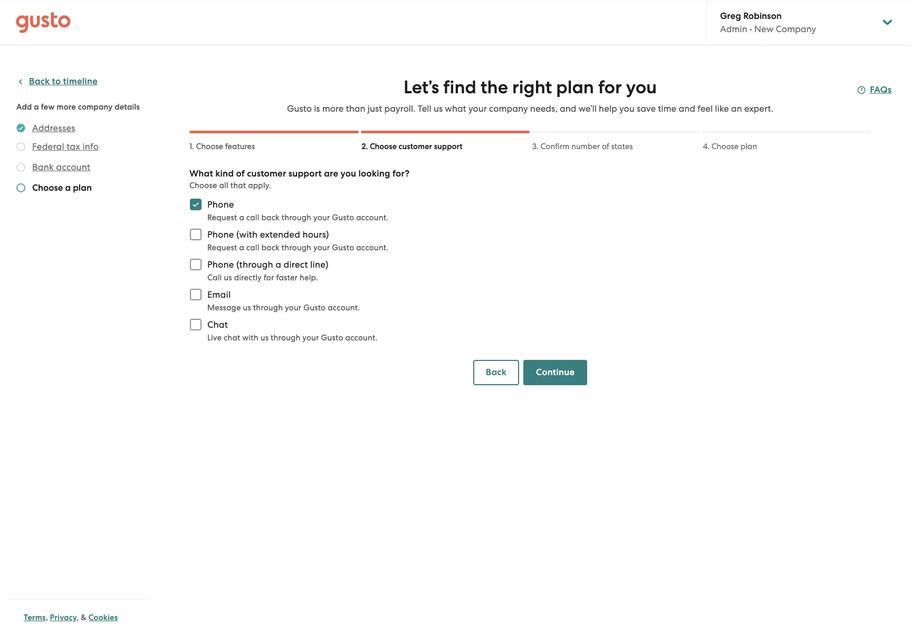 Task type: locate. For each thing, give the bounding box(es) containing it.
back
[[261, 213, 280, 223], [261, 243, 280, 253]]

live chat with us through your gusto account.
[[207, 333, 378, 343]]

request up (with
[[207, 213, 237, 223]]

a up (with
[[239, 213, 244, 223]]

plan down "expert."
[[741, 142, 757, 151]]

a down account
[[65, 183, 71, 194]]

choose for choose features
[[196, 142, 223, 151]]

support
[[434, 142, 463, 151], [288, 168, 322, 179]]

us right the tell
[[434, 103, 443, 114]]

for up help
[[598, 77, 622, 98]]

your right what
[[469, 103, 487, 114]]

back for back
[[486, 367, 507, 378]]

your for phone
[[313, 213, 330, 223]]

1 horizontal spatial customer
[[399, 142, 432, 151]]

1 horizontal spatial company
[[489, 103, 528, 114]]

what
[[445, 103, 466, 114]]

2 vertical spatial phone
[[207, 260, 234, 270]]

are
[[324, 168, 338, 179]]

gusto for chat
[[321, 333, 343, 343]]

&
[[81, 614, 87, 623]]

0 horizontal spatial ,
[[46, 614, 48, 623]]

1 vertical spatial request a call back through your gusto account.
[[207, 243, 389, 253]]

0 vertical spatial check image
[[16, 142, 25, 151]]

save
[[637, 103, 656, 114]]

through for phone
[[282, 213, 311, 223]]

choose a plan list
[[16, 122, 146, 197]]

customer
[[399, 142, 432, 151], [247, 168, 286, 179]]

your up live chat with us through your gusto account.
[[285, 303, 302, 313]]

request a call back through your gusto account. for phone (with extended hours)
[[207, 243, 389, 253]]

message
[[207, 303, 241, 313]]

us right message
[[243, 303, 251, 313]]

of
[[602, 142, 609, 151], [236, 168, 245, 179]]

1 vertical spatial customer
[[247, 168, 286, 179]]

through up "direct"
[[282, 243, 311, 253]]

choose for choose plan
[[712, 142, 739, 151]]

terms , privacy , & cookies
[[24, 614, 118, 623]]

phone for phone
[[207, 199, 234, 210]]

more right is
[[322, 103, 344, 114]]

new
[[754, 24, 774, 34]]

2 back from the top
[[261, 243, 280, 253]]

call for phone (with extended hours)
[[246, 243, 259, 253]]

1 vertical spatial phone
[[207, 230, 234, 240]]

hours)
[[303, 230, 329, 240]]

plan inside choose a plan list
[[73, 183, 92, 194]]

addresses
[[32, 123, 75, 133]]

1 vertical spatial request
[[207, 243, 237, 253]]

federal
[[32, 141, 64, 152]]

1 horizontal spatial and
[[679, 103, 695, 114]]

choose inside list
[[32, 183, 63, 194]]

1 phone from the top
[[207, 199, 234, 210]]

1 horizontal spatial more
[[322, 103, 344, 114]]

2 horizontal spatial plan
[[741, 142, 757, 151]]

faqs
[[870, 84, 892, 95]]

0 horizontal spatial plan
[[73, 183, 92, 194]]

back inside back to timeline button
[[29, 76, 50, 87]]

gusto inside let's find the right plan for you gusto is more than just payroll. tell us what your company needs, and we'll help you save time and feel like an expert.
[[287, 103, 312, 114]]

choose up looking in the left of the page
[[370, 142, 397, 151]]

Email checkbox
[[184, 283, 207, 307]]

choose down what
[[189, 181, 217, 190]]

Phone checkbox
[[184, 193, 207, 216]]

check image down circle check image
[[16, 142, 25, 151]]

a down (with
[[239, 243, 244, 253]]

your down message us through your gusto account.
[[302, 333, 319, 343]]

request a call back through your gusto account. up 'extended'
[[207, 213, 389, 223]]

back
[[29, 76, 50, 87], [486, 367, 507, 378]]

2 vertical spatial you
[[341, 168, 356, 179]]

1 vertical spatial you
[[619, 103, 635, 114]]

bank
[[32, 162, 54, 173]]

call for phone
[[246, 213, 259, 223]]

gusto
[[287, 103, 312, 114], [332, 213, 354, 223], [332, 243, 354, 253], [304, 303, 326, 313], [321, 333, 343, 343]]

1 vertical spatial for
[[264, 273, 274, 283]]

right
[[512, 77, 552, 98]]

1 horizontal spatial support
[[434, 142, 463, 151]]

1 vertical spatial of
[[236, 168, 245, 179]]

expert.
[[744, 103, 773, 114]]

account.
[[356, 213, 389, 223], [356, 243, 389, 253], [328, 303, 360, 313], [345, 333, 378, 343]]

, left &
[[77, 614, 79, 623]]

you up save
[[626, 77, 657, 98]]

choose plan
[[712, 142, 757, 151]]

of inside what kind of customer support are you looking for? choose all that apply.
[[236, 168, 245, 179]]

, left privacy
[[46, 614, 48, 623]]

phone up call
[[207, 260, 234, 270]]

plan down account
[[73, 183, 92, 194]]

you right the "are"
[[341, 168, 356, 179]]

for down phone (through a direct line)
[[264, 273, 274, 283]]

live
[[207, 333, 222, 343]]

feel
[[698, 103, 713, 114]]

call
[[246, 213, 259, 223], [246, 243, 259, 253]]

apply.
[[248, 181, 271, 190]]

request a call back through your gusto account. up "direct"
[[207, 243, 389, 253]]

support inside what kind of customer support are you looking for? choose all that apply.
[[288, 168, 322, 179]]

1 horizontal spatial back
[[486, 367, 507, 378]]

2 phone from the top
[[207, 230, 234, 240]]

through up 'extended'
[[282, 213, 311, 223]]

2 call from the top
[[246, 243, 259, 253]]

us
[[434, 103, 443, 114], [224, 273, 232, 283], [243, 303, 251, 313], [260, 333, 269, 343]]

back to timeline
[[29, 76, 98, 87]]

0 vertical spatial you
[[626, 77, 657, 98]]

your down hours)
[[313, 243, 330, 253]]

1 horizontal spatial of
[[602, 142, 609, 151]]

of up that
[[236, 168, 245, 179]]

support down what
[[434, 142, 463, 151]]

choose features
[[196, 142, 255, 151]]

gusto for phone (with extended hours)
[[332, 243, 354, 253]]

greg
[[720, 11, 741, 22]]

0 vertical spatial back
[[261, 213, 280, 223]]

0 vertical spatial call
[[246, 213, 259, 223]]

phone down "all"
[[207, 199, 234, 210]]

through
[[282, 213, 311, 223], [282, 243, 311, 253], [253, 303, 283, 313], [271, 333, 300, 343]]

through down message us through your gusto account.
[[271, 333, 300, 343]]

1 vertical spatial back
[[486, 367, 507, 378]]

support left the "are"
[[288, 168, 322, 179]]

0 vertical spatial customer
[[399, 142, 432, 151]]

0 vertical spatial of
[[602, 142, 609, 151]]

addresses button
[[32, 122, 75, 135]]

3 phone from the top
[[207, 260, 234, 270]]

plan up we'll
[[556, 77, 594, 98]]

2 and from the left
[[679, 103, 695, 114]]

0 vertical spatial for
[[598, 77, 622, 98]]

privacy
[[50, 614, 77, 623]]

you right help
[[619, 103, 635, 114]]

1 back from the top
[[261, 213, 280, 223]]

you for are
[[341, 168, 356, 179]]

bank account
[[32, 162, 90, 173]]

circle check image
[[16, 122, 25, 135]]

0 horizontal spatial support
[[288, 168, 322, 179]]

1 request a call back through your gusto account. from the top
[[207, 213, 389, 223]]

2 request from the top
[[207, 243, 237, 253]]

request for phone (with extended hours)
[[207, 243, 237, 253]]

what kind of customer support are you looking for? choose all that apply.
[[189, 168, 410, 190]]

0 horizontal spatial for
[[264, 273, 274, 283]]

line)
[[310, 260, 329, 270]]

customer inside what kind of customer support are you looking for? choose all that apply.
[[247, 168, 286, 179]]

choose for choose a plan
[[32, 183, 63, 194]]

of left the states in the top right of the page
[[602, 142, 609, 151]]

you
[[626, 77, 657, 98], [619, 103, 635, 114], [341, 168, 356, 179]]

1 vertical spatial call
[[246, 243, 259, 253]]

choose up what
[[196, 142, 223, 151]]

1 horizontal spatial for
[[598, 77, 622, 98]]

back inside back "button"
[[486, 367, 507, 378]]

a left few
[[34, 102, 39, 112]]

a up faster
[[276, 260, 281, 270]]

back for back to timeline
[[29, 76, 50, 87]]

company down the the
[[489, 103, 528, 114]]

0 vertical spatial request
[[207, 213, 237, 223]]

through for chat
[[271, 333, 300, 343]]

looking
[[358, 168, 390, 179]]

choose inside what kind of customer support are you looking for? choose all that apply.
[[189, 181, 217, 190]]

kind
[[215, 168, 234, 179]]

back down the phone (with extended hours)
[[261, 243, 280, 253]]

choose a plan
[[32, 183, 92, 194]]

check image
[[16, 142, 25, 151], [16, 184, 25, 193]]

choose for choose customer support
[[370, 142, 397, 151]]

robinson
[[743, 11, 782, 22]]

plan
[[556, 77, 594, 98], [741, 142, 757, 151], [73, 183, 92, 194]]

0 horizontal spatial customer
[[247, 168, 286, 179]]

0 vertical spatial plan
[[556, 77, 594, 98]]

and left feel
[[679, 103, 695, 114]]

add a few more company details
[[16, 102, 140, 112]]

through down call us directly for faster help. on the left top
[[253, 303, 283, 313]]

and
[[560, 103, 576, 114], [679, 103, 695, 114]]

call down (with
[[246, 243, 259, 253]]

phone left (with
[[207, 230, 234, 240]]

1 vertical spatial support
[[288, 168, 322, 179]]

2 request a call back through your gusto account. from the top
[[207, 243, 389, 253]]

tell
[[418, 103, 431, 114]]

1 vertical spatial check image
[[16, 184, 25, 193]]

company
[[776, 24, 816, 34]]

details
[[115, 102, 140, 112]]

home image
[[16, 12, 71, 33]]

us inside let's find the right plan for you gusto is more than just payroll. tell us what your company needs, and we'll help you save time and feel like an expert.
[[434, 103, 443, 114]]

directly
[[234, 273, 262, 283]]

help
[[599, 103, 617, 114]]

choose down like
[[712, 142, 739, 151]]

0 horizontal spatial of
[[236, 168, 245, 179]]

0 horizontal spatial and
[[560, 103, 576, 114]]

1 horizontal spatial plan
[[556, 77, 594, 98]]

company down timeline
[[78, 102, 113, 112]]

more right few
[[57, 102, 76, 112]]

choose
[[196, 142, 223, 151], [370, 142, 397, 151], [712, 142, 739, 151], [189, 181, 217, 190], [32, 183, 63, 194]]

1 vertical spatial back
[[261, 243, 280, 253]]

customer up apply.
[[247, 168, 286, 179]]

0 vertical spatial phone
[[207, 199, 234, 210]]

you inside what kind of customer support are you looking for? choose all that apply.
[[341, 168, 356, 179]]

your up hours)
[[313, 213, 330, 223]]

0 vertical spatial request a call back through your gusto account.
[[207, 213, 389, 223]]

2 vertical spatial plan
[[73, 183, 92, 194]]

1 horizontal spatial ,
[[77, 614, 79, 623]]

confirm
[[541, 142, 570, 151]]

request down (with
[[207, 243, 237, 253]]

request
[[207, 213, 237, 223], [207, 243, 237, 253]]

0 horizontal spatial back
[[29, 76, 50, 87]]

call up (with
[[246, 213, 259, 223]]

more inside let's find the right plan for you gusto is more than just payroll. tell us what your company needs, and we'll help you save time and feel like an expert.
[[322, 103, 344, 114]]

0 vertical spatial back
[[29, 76, 50, 87]]

you for for
[[626, 77, 657, 98]]

back up the phone (with extended hours)
[[261, 213, 280, 223]]

us right call
[[224, 273, 232, 283]]

back for phone (with extended hours)
[[261, 243, 280, 253]]

1 call from the top
[[246, 213, 259, 223]]

extended
[[260, 230, 300, 240]]

tax
[[67, 141, 80, 152]]

check image down check image
[[16, 184, 25, 193]]

privacy link
[[50, 614, 77, 623]]

1 request from the top
[[207, 213, 237, 223]]

customer up for?
[[399, 142, 432, 151]]

account. for chat
[[345, 333, 378, 343]]

for
[[598, 77, 622, 98], [264, 273, 274, 283]]

payroll.
[[384, 103, 416, 114]]

phone for phone (with extended hours)
[[207, 230, 234, 240]]

choose down bank
[[32, 183, 63, 194]]

for inside let's find the right plan for you gusto is more than just payroll. tell us what your company needs, and we'll help you save time and feel like an expert.
[[598, 77, 622, 98]]

and left we'll
[[560, 103, 576, 114]]



Task type: vqa. For each thing, say whether or not it's contained in the screenshot.
Live on the bottom of the page
yes



Task type: describe. For each thing, give the bounding box(es) containing it.
federal tax info button
[[32, 140, 99, 153]]

back button
[[473, 360, 519, 386]]

back to timeline button
[[16, 75, 98, 88]]

number
[[572, 142, 600, 151]]

Chat checkbox
[[184, 313, 207, 337]]

than
[[346, 103, 365, 114]]

check image
[[16, 163, 25, 172]]

Phone (through a direct line) checkbox
[[184, 253, 207, 276]]

chat
[[207, 320, 228, 330]]

1 and from the left
[[560, 103, 576, 114]]

let's find the right plan for you gusto is more than just payroll. tell us what your company needs, and we'll help you save time and feel like an expert.
[[287, 77, 773, 114]]

add
[[16, 102, 32, 112]]

info
[[83, 141, 99, 152]]

of for number
[[602, 142, 609, 151]]

federal tax info
[[32, 141, 99, 152]]

time
[[658, 103, 677, 114]]

needs,
[[530, 103, 558, 114]]

account. for phone (with extended hours)
[[356, 243, 389, 253]]

is
[[314, 103, 320, 114]]

direct
[[284, 260, 308, 270]]

to
[[52, 76, 61, 87]]

bank account button
[[32, 161, 90, 174]]

find
[[443, 77, 476, 98]]

(with
[[236, 230, 258, 240]]

all
[[219, 181, 228, 190]]

your for chat
[[302, 333, 319, 343]]

that
[[230, 181, 246, 190]]

terms link
[[24, 614, 46, 623]]

continue
[[536, 367, 575, 378]]

1 check image from the top
[[16, 142, 25, 151]]

for?
[[393, 168, 410, 179]]

1 , from the left
[[46, 614, 48, 623]]

greg robinson admin • new company
[[720, 11, 816, 34]]

back for phone
[[261, 213, 280, 223]]

confirm number of states
[[541, 142, 633, 151]]

of for kind
[[236, 168, 245, 179]]

your inside let's find the right plan for you gusto is more than just payroll. tell us what your company needs, and we'll help you save time and feel like an expert.
[[469, 103, 487, 114]]

0 vertical spatial support
[[434, 142, 463, 151]]

request a call back through your gusto account. for phone
[[207, 213, 389, 223]]

0 horizontal spatial more
[[57, 102, 76, 112]]

with
[[242, 333, 258, 343]]

just
[[368, 103, 382, 114]]

account
[[56, 162, 90, 173]]

your for phone (with extended hours)
[[313, 243, 330, 253]]

request for phone
[[207, 213, 237, 223]]

phone (through a direct line)
[[207, 260, 329, 270]]

the
[[481, 77, 508, 98]]

company inside let's find the right plan for you gusto is more than just payroll. tell us what your company needs, and we'll help you save time and feel like an expert.
[[489, 103, 528, 114]]

1 vertical spatial plan
[[741, 142, 757, 151]]

phone for phone (through a direct line)
[[207, 260, 234, 270]]

phone (with extended hours)
[[207, 230, 329, 240]]

2 check image from the top
[[16, 184, 25, 193]]

let's
[[404, 77, 439, 98]]

we'll
[[579, 103, 597, 114]]

email
[[207, 290, 231, 300]]

like
[[715, 103, 729, 114]]

continue button
[[523, 360, 587, 386]]

(through
[[236, 260, 273, 270]]

what
[[189, 168, 213, 179]]

•
[[750, 24, 752, 34]]

few
[[41, 102, 55, 112]]

an
[[731, 103, 742, 114]]

features
[[225, 142, 255, 151]]

call
[[207, 273, 222, 283]]

through for phone (with extended hours)
[[282, 243, 311, 253]]

a inside list
[[65, 183, 71, 194]]

cookies
[[89, 614, 118, 623]]

terms
[[24, 614, 46, 623]]

message us through your gusto account.
[[207, 303, 360, 313]]

faster
[[276, 273, 298, 283]]

0 horizontal spatial company
[[78, 102, 113, 112]]

faqs button
[[857, 84, 892, 97]]

2 , from the left
[[77, 614, 79, 623]]

plan inside let's find the right plan for you gusto is more than just payroll. tell us what your company needs, and we'll help you save time and feel like an expert.
[[556, 77, 594, 98]]

timeline
[[63, 76, 98, 87]]

us right with
[[260, 333, 269, 343]]

cookies button
[[89, 612, 118, 625]]

gusto for phone
[[332, 213, 354, 223]]

states
[[611, 142, 633, 151]]

choose customer support
[[370, 142, 463, 151]]

admin
[[720, 24, 747, 34]]

account. for phone
[[356, 213, 389, 223]]

Phone (with extended hours) checkbox
[[184, 223, 207, 246]]

help.
[[300, 273, 318, 283]]

chat
[[224, 333, 240, 343]]

call us directly for faster help.
[[207, 273, 318, 283]]



